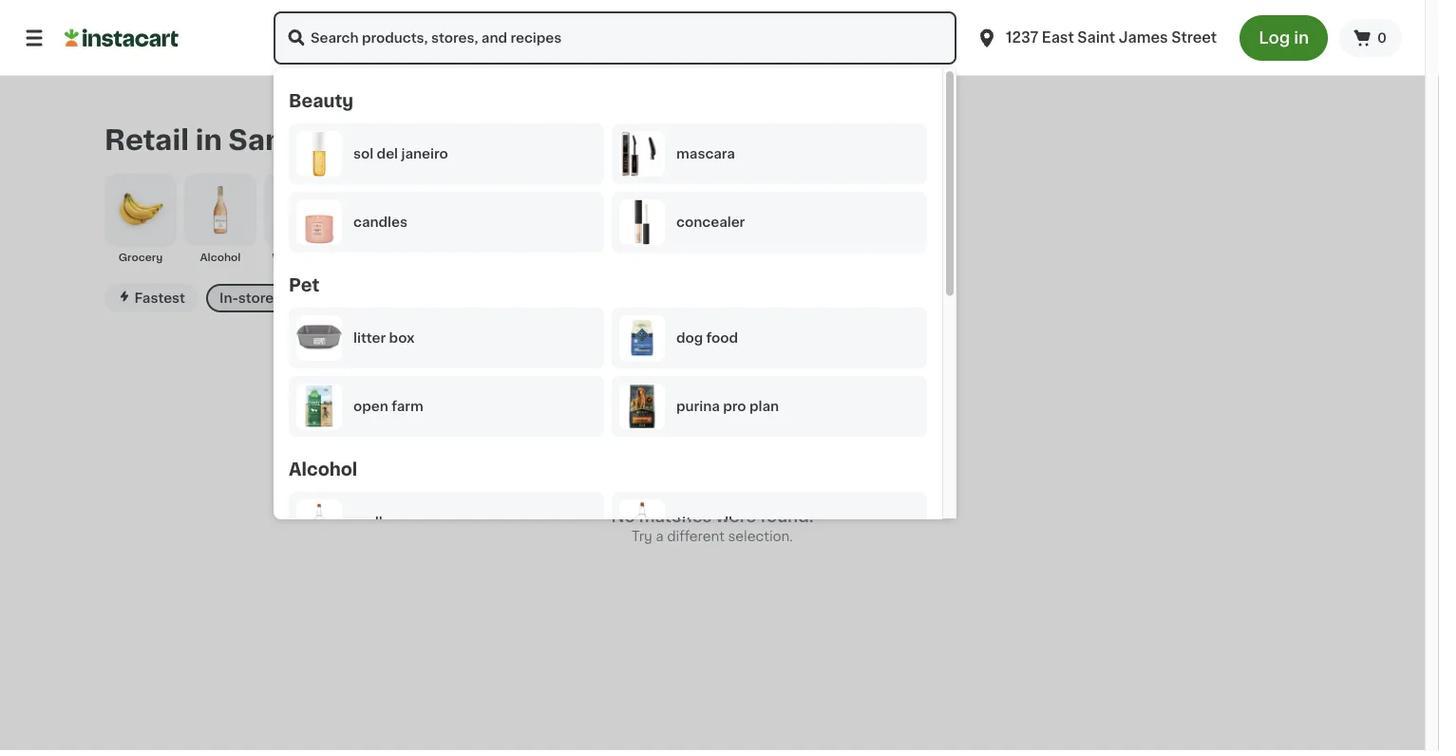 Task type: vqa. For each thing, say whether or not it's contained in the screenshot.
found.
yes



Task type: describe. For each thing, give the bounding box(es) containing it.
east
[[1042, 31, 1075, 45]]

wholesale
[[272, 252, 328, 263]]

no matches were found. try a different selection.
[[612, 509, 814, 544]]

mascara link
[[620, 131, 920, 177]]

mascara
[[677, 147, 736, 161]]

fastest
[[134, 292, 185, 305]]

jose
[[290, 126, 361, 153]]

search list box for pet
[[289, 308, 928, 445]]

pet group
[[289, 276, 928, 445]]

grocery
[[119, 252, 163, 263]]

fastest button
[[105, 284, 199, 313]]

alcohol group
[[289, 460, 928, 629]]

pickup button
[[402, 284, 476, 313]]

none search field inside search products, stores, and recipes element
[[274, 11, 957, 65]]

1 1237 east saint james street button from the left
[[965, 11, 1229, 65]]

retail in san jose main content
[[0, 76, 1426, 622]]

try
[[632, 530, 653, 544]]

1 vodka from the left
[[354, 516, 395, 529]]

found.
[[761, 509, 814, 525]]

san
[[229, 126, 284, 153]]

were
[[716, 509, 757, 525]]

tito
[[677, 516, 700, 529]]

retail for retail in san jose
[[105, 126, 189, 153]]

ebt
[[354, 292, 381, 305]]

no
[[612, 509, 635, 525]]

pharmacy
[[592, 252, 647, 263]]

janeiro
[[402, 147, 448, 161]]

0 button
[[1340, 19, 1403, 57]]

log
[[1260, 30, 1291, 46]]

candles link
[[297, 200, 597, 245]]

2 1237 east saint james street button from the left
[[976, 11, 1218, 65]]

litter
[[354, 332, 386, 345]]

pro
[[724, 400, 747, 413]]

plan
[[750, 400, 779, 413]]

candles
[[354, 216, 408, 229]]

beauty inside group
[[289, 93, 354, 110]]

matches
[[639, 509, 712, 525]]

retail for retail
[[684, 252, 715, 263]]

in-store prices button
[[206, 284, 333, 313]]

open
[[354, 400, 389, 413]]

log in button
[[1241, 15, 1329, 61]]

purina pro plan link
[[620, 384, 920, 430]]

store
[[238, 292, 274, 305]]

different
[[667, 530, 725, 544]]

dog food link
[[620, 316, 920, 361]]

pickup
[[415, 292, 462, 305]]

search products, stores, and recipes element
[[0, 11, 1426, 752]]

wholesale button
[[264, 174, 336, 265]]

in-
[[220, 292, 238, 305]]

log in
[[1260, 30, 1310, 46]]

pets
[[448, 252, 472, 263]]

grocery button
[[105, 174, 177, 265]]



Task type: locate. For each thing, give the bounding box(es) containing it.
pharmacy button
[[584, 174, 656, 265]]

retail up grocery button
[[105, 126, 189, 153]]

street
[[1172, 31, 1218, 45]]

alcohol down open
[[289, 462, 358, 479]]

1 horizontal spatial vodka
[[704, 516, 745, 529]]

pet
[[289, 278, 320, 294]]

prices
[[277, 292, 320, 305]]

beauty inside button
[[521, 252, 559, 263]]

0 horizontal spatial retail
[[105, 126, 189, 153]]

tito vodka link
[[620, 500, 920, 546]]

retail down concealer
[[684, 252, 715, 263]]

0 vertical spatial beauty
[[289, 93, 354, 110]]

alcohol inside button
[[200, 252, 241, 263]]

concealer link
[[620, 200, 920, 245]]

vodka link
[[297, 500, 597, 546]]

dog
[[677, 332, 704, 345]]

0 vertical spatial retail
[[105, 126, 189, 153]]

0 vertical spatial in
[[1295, 30, 1310, 46]]

3 search list box from the top
[[289, 308, 928, 445]]

concealer
[[677, 216, 745, 229]]

selection.
[[728, 530, 794, 544]]

a
[[656, 530, 664, 544]]

dog food
[[677, 332, 739, 345]]

in for retail
[[195, 126, 222, 153]]

new button
[[483, 284, 541, 313]]

alcohol button
[[184, 174, 257, 265]]

retail
[[105, 126, 189, 153], [684, 252, 715, 263]]

search list box containing sol del janeiro
[[289, 124, 928, 260]]

in inside log in button
[[1295, 30, 1310, 46]]

0 horizontal spatial alcohol
[[200, 252, 241, 263]]

retail inside button
[[684, 252, 715, 263]]

1237
[[1007, 31, 1039, 45]]

1237 east saint james street button
[[965, 11, 1229, 65], [976, 11, 1218, 65]]

instacart logo image
[[65, 27, 179, 49]]

ebt button
[[341, 284, 394, 313]]

food
[[707, 332, 739, 345]]

1 vertical spatial alcohol
[[289, 462, 358, 479]]

new
[[497, 292, 527, 305]]

james
[[1119, 31, 1169, 45]]

pets button
[[424, 174, 496, 265]]

1 horizontal spatial alcohol
[[289, 462, 358, 479]]

purina
[[677, 400, 720, 413]]

0 horizontal spatial in
[[195, 126, 222, 153]]

Search field
[[274, 11, 957, 65]]

1 horizontal spatial retail
[[684, 252, 715, 263]]

open farm
[[354, 400, 424, 413]]

purina pro plan
[[677, 400, 779, 413]]

1 vertical spatial retail
[[684, 252, 715, 263]]

litter box
[[354, 332, 415, 345]]

1 vertical spatial in
[[195, 126, 222, 153]]

sol del janeiro
[[354, 147, 448, 161]]

2 search list box from the top
[[289, 124, 928, 260]]

sol
[[354, 147, 374, 161]]

4 search list box from the top
[[289, 492, 928, 629]]

2 vodka from the left
[[704, 516, 745, 529]]

in-store prices
[[220, 292, 320, 305]]

1 horizontal spatial in
[[1295, 30, 1310, 46]]

open farm link
[[297, 384, 597, 430]]

vodka
[[354, 516, 395, 529], [704, 516, 745, 529]]

litter box link
[[297, 316, 597, 361]]

search list box containing vodka
[[289, 492, 928, 629]]

0 horizontal spatial vodka
[[354, 516, 395, 529]]

farm
[[392, 400, 424, 413]]

del
[[377, 147, 398, 161]]

beauty up jose
[[289, 93, 354, 110]]

convenience
[[344, 252, 416, 263]]

saint
[[1078, 31, 1116, 45]]

1 horizontal spatial beauty
[[521, 252, 559, 263]]

alcohol inside group
[[289, 462, 358, 479]]

beauty
[[289, 93, 354, 110], [521, 252, 559, 263]]

convenience button
[[344, 174, 416, 265]]

alcohol up the in-
[[200, 252, 241, 263]]

retail in san jose
[[105, 126, 361, 153]]

search list box containing beauty
[[289, 91, 928, 629]]

1 vertical spatial beauty
[[521, 252, 559, 263]]

0
[[1378, 31, 1388, 45]]

in right log
[[1295, 30, 1310, 46]]

box
[[389, 332, 415, 345]]

search list box containing litter box
[[289, 308, 928, 445]]

0 horizontal spatial beauty
[[289, 93, 354, 110]]

sol del janeiro link
[[297, 131, 597, 177]]

retail button
[[663, 174, 736, 265]]

beauty group
[[289, 91, 928, 260]]

in for log
[[1295, 30, 1310, 46]]

search list box
[[289, 91, 928, 629], [289, 124, 928, 260], [289, 308, 928, 445], [289, 492, 928, 629]]

in left san
[[195, 126, 222, 153]]

search list box for beauty
[[289, 124, 928, 260]]

in
[[1295, 30, 1310, 46], [195, 126, 222, 153]]

beauty button
[[504, 174, 576, 265]]

tito vodka
[[677, 516, 745, 529]]

1237 east saint james street
[[1007, 31, 1218, 45]]

search list box for alcohol
[[289, 492, 928, 629]]

1 search list box from the top
[[289, 91, 928, 629]]

alcohol
[[200, 252, 241, 263], [289, 462, 358, 479]]

beauty up new button
[[521, 252, 559, 263]]

in inside retail in san jose main content
[[195, 126, 222, 153]]

0 vertical spatial alcohol
[[200, 252, 241, 263]]

None search field
[[274, 11, 957, 65]]



